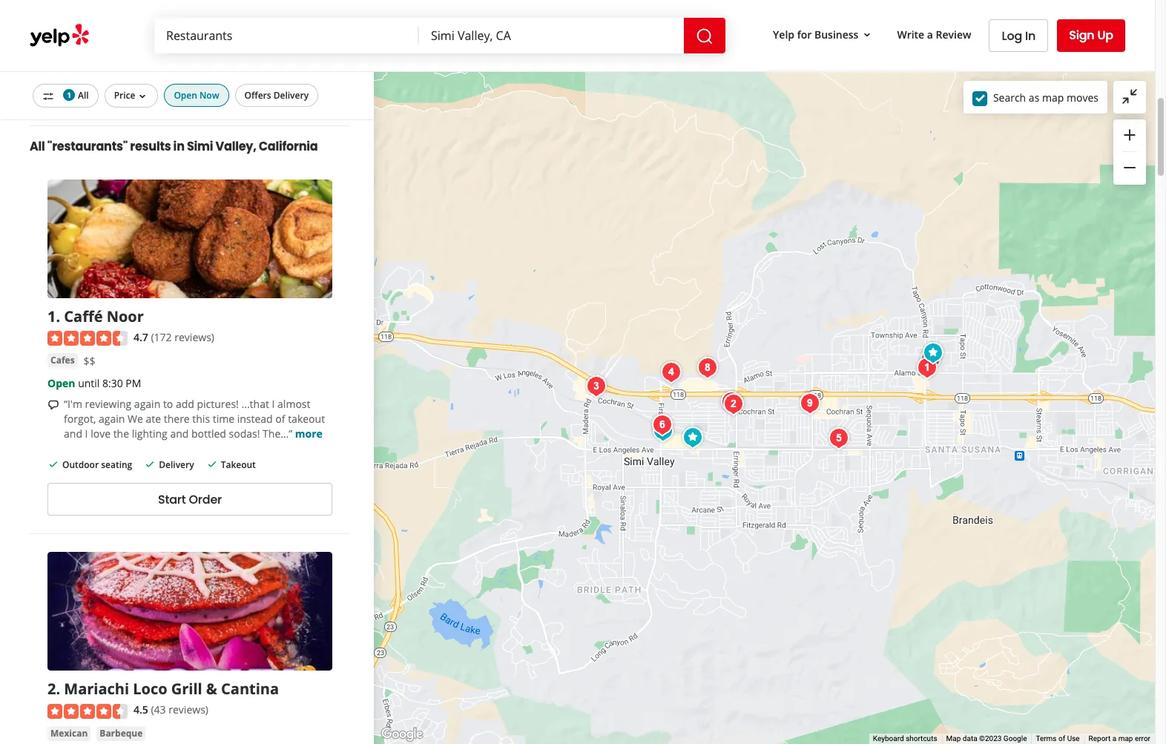 Task type: vqa. For each thing, say whether or not it's contained in the screenshot.
GOOD to the top
no



Task type: locate. For each thing, give the bounding box(es) containing it.
search
[[994, 90, 1026, 104]]

in
[[1026, 27, 1036, 44]]

i right ...that in the bottom left of the page
[[272, 397, 275, 411]]

delivery
[[62, 50, 97, 62], [274, 89, 309, 102], [159, 459, 194, 471]]

this
[[192, 412, 210, 426]]

1 vertical spatial i
[[85, 427, 88, 441]]

0 vertical spatial open
[[174, 89, 197, 102]]

1 vertical spatial open
[[47, 376, 75, 390]]

"i'm reviewing again to add pictures! ...that i almost forgot, again  we ate there this time instead of takeout and i love the lighting and bottled sodas! the…"
[[64, 397, 325, 441]]

simi
[[187, 138, 213, 155]]

1 vertical spatial more link
[[295, 427, 323, 441]]

there
[[164, 412, 190, 426]]

0 vertical spatial of
[[276, 412, 285, 426]]

the baker's daughters image
[[581, 372, 611, 401]]

1 horizontal spatial more
[[295, 427, 323, 441]]

2 16 checkmark v2 image from the left
[[144, 458, 156, 470]]

1 horizontal spatial i
[[272, 397, 275, 411]]

review
[[936, 27, 972, 41]]

1 horizontal spatial of
[[1059, 735, 1066, 743]]

0 horizontal spatial of
[[276, 412, 285, 426]]

0 horizontal spatial a
[[927, 27, 933, 41]]

more link down takeout
[[295, 427, 323, 441]]

1 horizontal spatial more link
[[295, 427, 323, 441]]

Near text field
[[431, 27, 672, 44]]

1 vertical spatial map
[[1119, 735, 1133, 743]]

0 horizontal spatial again
[[99, 412, 125, 426]]

16 chevron down v2 image
[[862, 29, 874, 41]]

outdoor seating
[[62, 459, 132, 471]]

1 horizontal spatial takeout
[[221, 459, 256, 471]]

valley,
[[216, 138, 257, 155]]

rambo's hot chicken image
[[693, 353, 722, 383]]

0 horizontal spatial 16 checkmark v2 image
[[47, 458, 59, 470]]

almost
[[278, 397, 311, 411]]

1 horizontal spatial map
[[1119, 735, 1133, 743]]

of inside "i'm reviewing again to add pictures! ...that i almost forgot, again  we ate there this time instead of takeout and i love the lighting and bottled sodas! the…"
[[276, 412, 285, 426]]

until
[[78, 376, 100, 390]]

takeout up 16 chevron down v2 icon
[[124, 50, 159, 62]]

more down takeout
[[295, 427, 323, 441]]

. for 2
[[56, 679, 60, 699]]

the flying yolk image
[[916, 344, 946, 374]]

reviews) right (172
[[175, 330, 214, 344]]

start
[[158, 491, 186, 508]]

and
[[64, 427, 82, 441], [170, 427, 189, 441]]

mexican link
[[47, 726, 91, 741]]

. for 1
[[56, 306, 60, 326]]

delivery up 1 all
[[62, 50, 97, 62]]

1 vertical spatial takeout
[[221, 459, 256, 471]]

0 vertical spatial more link
[[161, 18, 189, 32]]

map left the "error"
[[1119, 735, 1133, 743]]

caffé
[[64, 306, 103, 326]]

1 horizontal spatial 1
[[67, 90, 71, 100]]

barbeque
[[100, 727, 143, 740]]

yelp for business button
[[767, 21, 880, 48]]

0 horizontal spatial open
[[47, 376, 75, 390]]

mexican button
[[47, 726, 91, 741]]

1 for 1 . caffé noor
[[47, 306, 56, 326]]

1 horizontal spatial a
[[1113, 735, 1117, 743]]

open inside button
[[174, 89, 197, 102]]

1 vertical spatial all
[[30, 138, 45, 155]]

write a review link
[[892, 21, 978, 48]]

more link up view
[[161, 18, 189, 32]]

takeout right 16 checkmark v2 icon
[[221, 459, 256, 471]]

0 vertical spatial reviews)
[[175, 330, 214, 344]]

add
[[176, 397, 194, 411]]

all right 16 filter v2 icon
[[78, 89, 89, 102]]

1 horizontal spatial and
[[170, 427, 189, 441]]

outdoor
[[62, 459, 99, 471]]

reviews)
[[175, 330, 214, 344], [169, 703, 208, 717]]

1 horizontal spatial delivery
[[159, 459, 194, 471]]

16 speech v2 image
[[47, 399, 59, 411]]

more link
[[161, 18, 189, 32], [295, 427, 323, 441]]

0 vertical spatial a
[[927, 27, 933, 41]]

0 horizontal spatial 1
[[47, 306, 56, 326]]

1 inside 1 all
[[67, 90, 71, 100]]

up
[[1098, 27, 1114, 44]]

16 checkmark v2 image for delivery
[[144, 458, 156, 470]]

"i'm
[[64, 397, 82, 411]]

sign up
[[1069, 27, 1114, 44]]

16 checkmark v2 image left outdoor
[[47, 458, 59, 470]]

1 16 checkmark v2 image from the left
[[47, 458, 59, 470]]

2 . from the top
[[56, 679, 60, 699]]

0 vertical spatial 1
[[67, 90, 71, 100]]

4.7
[[134, 330, 148, 344]]

of left use
[[1059, 735, 1066, 743]]

more up view
[[161, 18, 189, 32]]

0 horizontal spatial map
[[1043, 90, 1064, 104]]

instead
[[237, 412, 273, 426]]

2 and from the left
[[170, 427, 189, 441]]

16 chevron down v2 image
[[137, 90, 149, 102]]

yelp
[[773, 27, 795, 41]]

more
[[161, 18, 189, 32], [295, 427, 323, 441]]

search as map moves
[[994, 90, 1099, 104]]

4.5 star rating image
[[47, 704, 128, 719]]

and down forgot,
[[64, 427, 82, 441]]

delivery up the start
[[159, 459, 194, 471]]

4.7 star rating image
[[47, 331, 128, 346]]

0 vertical spatial i
[[272, 397, 275, 411]]

2 vertical spatial delivery
[[159, 459, 194, 471]]

i left love
[[85, 427, 88, 441]]

1 vertical spatial of
[[1059, 735, 1066, 743]]

1 horizontal spatial 16 checkmark v2 image
[[144, 458, 156, 470]]

open now button
[[164, 84, 229, 107]]

1 horizontal spatial all
[[78, 89, 89, 102]]

terms of use link
[[1036, 735, 1080, 743]]

1 horizontal spatial open
[[174, 89, 197, 102]]

a for write
[[927, 27, 933, 41]]

jamba image
[[918, 338, 948, 368]]

behemoth burger image
[[647, 410, 677, 440]]

"restaurants"
[[47, 138, 128, 155]]

0 horizontal spatial none field
[[166, 27, 407, 44]]

keyboard shortcuts
[[873, 735, 938, 743]]

1 vertical spatial .
[[56, 679, 60, 699]]

1 vertical spatial delivery
[[274, 89, 309, 102]]

offers delivery button
[[235, 84, 318, 107]]

open for open now
[[174, 89, 197, 102]]

©2023
[[980, 735, 1002, 743]]

shortcuts
[[906, 735, 938, 743]]

0 horizontal spatial delivery
[[62, 50, 97, 62]]

1 horizontal spatial again
[[134, 397, 160, 411]]

again down reviewing at the left bottom
[[99, 412, 125, 426]]

&
[[206, 679, 217, 699]]

2 none field from the left
[[431, 27, 672, 44]]

all left "restaurants"
[[30, 138, 45, 155]]

. up 4.5 star rating image
[[56, 679, 60, 699]]

write
[[897, 27, 925, 41]]

filters group
[[30, 84, 321, 107]]

.
[[56, 306, 60, 326], [56, 679, 60, 699]]

0 vertical spatial again
[[134, 397, 160, 411]]

None field
[[166, 27, 407, 44], [431, 27, 672, 44]]

map
[[1043, 90, 1064, 104], [1119, 735, 1133, 743]]

a right write
[[927, 27, 933, 41]]

log
[[1002, 27, 1023, 44]]

website
[[182, 82, 229, 100]]

of
[[276, 412, 285, 426], [1059, 735, 1066, 743]]

1 all
[[67, 89, 89, 102]]

again up ate
[[134, 397, 160, 411]]

16 checkmark v2 image
[[206, 458, 218, 470]]

of up the…"
[[276, 412, 285, 426]]

map right as
[[1043, 90, 1064, 104]]

group
[[1114, 119, 1146, 185]]

1 vertical spatial 1
[[47, 306, 56, 326]]

open for open until 8:30 pm
[[47, 376, 75, 390]]

open until 8:30 pm
[[47, 376, 141, 390]]

0 vertical spatial all
[[78, 89, 89, 102]]

1 vertical spatial a
[[1113, 735, 1117, 743]]

None search field
[[154, 18, 729, 53]]

caffé noor link
[[64, 306, 144, 326]]

0 horizontal spatial more
[[161, 18, 189, 32]]

2 horizontal spatial delivery
[[274, 89, 309, 102]]

time
[[213, 412, 235, 426]]

price button
[[104, 84, 158, 107]]

map for moves
[[1043, 90, 1064, 104]]

1 for 1 all
[[67, 90, 71, 100]]

1 left caffé
[[47, 306, 56, 326]]

16 checkmark v2 image down lighting on the bottom of page
[[144, 458, 156, 470]]

sodas!
[[229, 427, 260, 441]]

0 horizontal spatial and
[[64, 427, 82, 441]]

price
[[114, 89, 135, 102]]

1 none field from the left
[[166, 27, 407, 44]]

1 vertical spatial again
[[99, 412, 125, 426]]

and down the there in the left of the page
[[170, 427, 189, 441]]

1 horizontal spatial none field
[[431, 27, 672, 44]]

again
[[134, 397, 160, 411], [99, 412, 125, 426]]

error
[[1135, 735, 1151, 743]]

16 checkmark v2 image
[[47, 458, 59, 470], [144, 458, 156, 470]]

delivery right offers at the left top of page
[[274, 89, 309, 102]]

0 vertical spatial map
[[1043, 90, 1064, 104]]

0 horizontal spatial all
[[30, 138, 45, 155]]

. left caffé
[[56, 306, 60, 326]]

1 right 16 filter v2 icon
[[67, 90, 71, 100]]

reviews) down 'grill'
[[169, 703, 208, 717]]

0 vertical spatial .
[[56, 306, 60, 326]]

0 horizontal spatial takeout
[[124, 50, 159, 62]]

1 . from the top
[[56, 306, 60, 326]]

1 vertical spatial reviews)
[[169, 703, 208, 717]]

...that
[[241, 397, 269, 411]]

a
[[927, 27, 933, 41], [1113, 735, 1117, 743]]

a right report
[[1113, 735, 1117, 743]]

reviews) for loco
[[169, 703, 208, 717]]

business
[[815, 27, 859, 41]]

lighting
[[132, 427, 168, 441]]



Task type: describe. For each thing, give the bounding box(es) containing it.
greek house cafe image
[[795, 389, 825, 419]]

grill
[[171, 679, 202, 699]]

pizza hut image
[[648, 416, 678, 446]]

seating
[[101, 459, 132, 471]]

as
[[1029, 90, 1040, 104]]

cafes button
[[47, 353, 78, 368]]

16 filter v2 image
[[42, 90, 54, 102]]

Find text field
[[166, 27, 407, 44]]

1 vertical spatial more
[[295, 427, 323, 441]]

0 vertical spatial delivery
[[62, 50, 97, 62]]

barbeque button
[[97, 726, 146, 741]]

ate
[[146, 412, 161, 426]]

california
[[259, 138, 318, 155]]

offers
[[245, 89, 271, 102]]

4.5 (43 reviews)
[[134, 703, 208, 717]]

pictures!
[[197, 397, 239, 411]]

report
[[1089, 735, 1111, 743]]

report a map error link
[[1089, 735, 1151, 743]]

16 checkmark v2 image for outdoor seating
[[47, 458, 59, 470]]

love
[[91, 427, 111, 441]]

terms
[[1036, 735, 1057, 743]]

map
[[947, 735, 961, 743]]

report a map error
[[1089, 735, 1151, 743]]

taco bell image
[[678, 423, 708, 453]]

8:30
[[102, 376, 123, 390]]

start order link
[[47, 483, 332, 516]]

loco
[[133, 679, 167, 699]]

order
[[189, 491, 222, 508]]

mariachi loco grill & cantina link
[[64, 679, 279, 699]]

forgot,
[[64, 412, 96, 426]]

bottled
[[191, 427, 226, 441]]

mariachi
[[64, 679, 129, 699]]

a for report
[[1113, 735, 1117, 743]]

the…"
[[263, 427, 292, 441]]

cafes link
[[47, 353, 78, 368]]

google image
[[378, 725, 427, 744]]

caffé noor image
[[912, 353, 942, 383]]

2 . mariachi loco grill & cantina
[[47, 679, 279, 699]]

map for error
[[1119, 735, 1133, 743]]

collapse map image
[[1121, 87, 1139, 105]]

none field near
[[431, 27, 672, 44]]

all "restaurants" results in simi valley, california
[[30, 138, 318, 155]]

0 vertical spatial more
[[161, 18, 189, 32]]

sign
[[1069, 27, 1095, 44]]

0 horizontal spatial more link
[[161, 18, 189, 32]]

mariachi loco grill & cantina image
[[719, 390, 748, 419]]

map data ©2023 google
[[947, 735, 1027, 743]]

view website link
[[47, 75, 332, 107]]

view
[[151, 82, 179, 100]]

open now
[[174, 89, 219, 102]]

mexican
[[50, 727, 88, 740]]

offers delivery
[[245, 89, 309, 102]]

reviews) for noor
[[175, 330, 214, 344]]

$$
[[84, 354, 95, 368]]

map region
[[258, 0, 1167, 744]]

search image
[[696, 27, 714, 45]]

cafes
[[50, 354, 75, 367]]

data
[[963, 735, 978, 743]]

use
[[1068, 735, 1080, 743]]

takeout
[[288, 412, 325, 426]]

now
[[200, 89, 219, 102]]

in
[[173, 138, 185, 155]]

to
[[163, 397, 173, 411]]

we
[[128, 412, 143, 426]]

4.7 (172 reviews)
[[134, 330, 214, 344]]

1 and from the left
[[64, 427, 82, 441]]

2
[[47, 679, 56, 699]]

(43
[[151, 703, 166, 717]]

sign up link
[[1058, 19, 1126, 52]]

none field the find
[[166, 27, 407, 44]]

log in link
[[990, 19, 1049, 52]]

all inside filters group
[[78, 89, 89, 102]]

keyboard
[[873, 735, 904, 743]]

noor
[[107, 306, 144, 326]]

zoom in image
[[1121, 126, 1139, 144]]

cantina
[[221, 679, 279, 699]]

write a review
[[897, 27, 972, 41]]

keyboard shortcuts button
[[873, 734, 938, 744]]

munay restaurant image
[[824, 424, 854, 453]]

1 . caffé noor
[[47, 306, 144, 326]]

moves
[[1067, 90, 1099, 104]]

log in
[[1002, 27, 1036, 44]]

(172
[[151, 330, 172, 344]]

barbeque link
[[97, 726, 146, 741]]

kalaveras image
[[656, 358, 686, 387]]

view website
[[151, 82, 229, 100]]

zoom out image
[[1121, 159, 1139, 177]]

elvira's mexican grill image
[[716, 387, 746, 417]]

0 vertical spatial takeout
[[124, 50, 159, 62]]

0 horizontal spatial i
[[85, 427, 88, 441]]

the
[[113, 427, 129, 441]]

reviewing
[[85, 397, 132, 411]]

yelp for business
[[773, 27, 859, 41]]

4.5
[[134, 703, 148, 717]]

delivery inside button
[[274, 89, 309, 102]]

google
[[1004, 735, 1027, 743]]

for
[[797, 27, 812, 41]]

terms of use
[[1036, 735, 1080, 743]]



